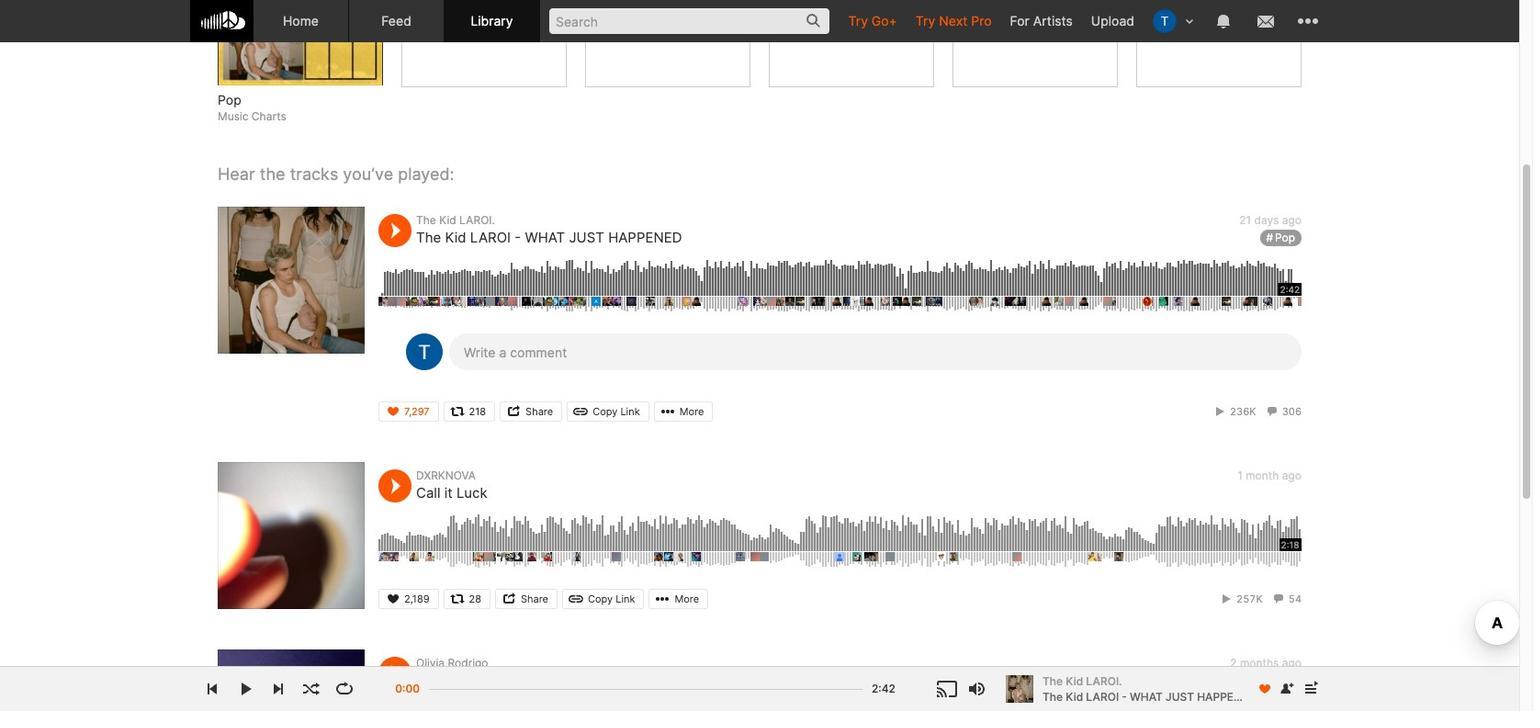 Task type: vqa. For each thing, say whether or not it's contained in the screenshot.
the bottom Copy Link button
yes



Task type: locate. For each thing, give the bounding box(es) containing it.
1 vertical spatial the kid laroi - what just happened element
[[1006, 675, 1033, 703]]

1 horizontal spatial laroi
[[1086, 689, 1119, 703]]

0 vertical spatial more
[[679, 405, 704, 418]]

track stats element for the kid laroi - what just happened
[[1213, 402, 1302, 422]]

luck
[[456, 484, 487, 502]]

0:00
[[395, 682, 420, 695]]

tara schultz's avatar element
[[1153, 9, 1177, 33], [406, 334, 443, 371]]

kid
[[439, 213, 456, 227], [445, 229, 466, 247], [1066, 674, 1083, 688], [1066, 689, 1083, 703]]

1 vertical spatial just
[[1166, 689, 1194, 703]]

0 vertical spatial what
[[525, 229, 565, 247]]

1 vertical spatial share
[[521, 593, 548, 606]]

1 vertical spatial copy link
[[588, 593, 635, 606]]

link for call it luck
[[616, 593, 635, 606]]

tara schultz's avatar element up 7,297 at the bottom left of the page
[[406, 334, 443, 371]]

home
[[283, 13, 319, 28]]

ago for the kid laroi - what just happened
[[1282, 213, 1302, 227]]

for
[[1010, 13, 1030, 28]]

ago right month
[[1282, 469, 1302, 483]]

try inside try go+ "link"
[[848, 13, 868, 28]]

link for the kid laroi - what just happened
[[620, 405, 640, 418]]

1 try from the left
[[848, 13, 868, 28]]

1 vertical spatial happened
[[1197, 689, 1257, 703]]

link
[[620, 405, 640, 418], [616, 593, 635, 606]]

0 vertical spatial link
[[620, 405, 640, 418]]

0 vertical spatial copy
[[593, 405, 618, 418]]

28 button
[[443, 589, 491, 609]]

library
[[471, 13, 513, 28]]

236k
[[1230, 405, 1256, 418]]

pop link down pop element
[[218, 91, 383, 109]]

1 vertical spatial the kid laroi. the kid laroi - what just happened
[[1043, 674, 1257, 703]]

share for the
[[526, 405, 553, 418]]

0 vertical spatial the kid laroi - what just happened element
[[218, 207, 365, 354]]

2 try from the left
[[916, 13, 935, 28]]

1 vertical spatial copy link button
[[562, 589, 644, 609]]

2 vertical spatial ago
[[1282, 656, 1302, 670]]

it
[[444, 484, 453, 502]]

the kid laroi. link down played:
[[416, 213, 495, 227]]

artists
[[1033, 13, 1073, 28]]

21 days ago pop
[[1239, 213, 1302, 245]]

ago inside "21 days ago pop"
[[1282, 213, 1302, 227]]

share button right the 28
[[495, 589, 558, 609]]

7,297
[[404, 405, 430, 418]]

more
[[679, 405, 704, 418], [675, 593, 699, 606]]

0 vertical spatial happened
[[608, 229, 682, 247]]

1 horizontal spatial -
[[1122, 689, 1127, 703]]

ago for vampire
[[1282, 656, 1302, 670]]

0 vertical spatial the kid laroi. link
[[416, 213, 495, 227]]

try
[[848, 13, 868, 28], [916, 13, 935, 28]]

the
[[416, 213, 436, 227], [416, 229, 441, 247], [1043, 674, 1063, 688], [1043, 689, 1063, 703]]

call it luck link
[[416, 484, 487, 502]]

what
[[525, 229, 565, 247], [1130, 689, 1163, 703]]

2 vertical spatial pop link
[[1261, 673, 1302, 689]]

music charts link
[[218, 109, 286, 125]]

try inside try next pro link
[[916, 13, 935, 28]]

next up image
[[1300, 678, 1322, 700]]

1 vertical spatial copy
[[588, 593, 613, 606]]

try next pro
[[916, 13, 992, 28]]

library link
[[445, 0, 540, 42]]

pop link down months
[[1261, 673, 1302, 689]]

ago right days
[[1282, 213, 1302, 227]]

progress bar
[[429, 680, 863, 710]]

try left next
[[916, 13, 935, 28]]

1 vertical spatial share button
[[495, 589, 558, 609]]

music
[[218, 109, 248, 123]]

the kid laroi - what just happened element
[[218, 207, 365, 354], [1006, 675, 1033, 703]]

more button
[[654, 402, 713, 422], [649, 589, 708, 609]]

feed link
[[349, 0, 445, 42]]

olivia rodrigo link
[[416, 656, 488, 670]]

ago up next up image
[[1282, 656, 1302, 670]]

0 horizontal spatial laroi
[[470, 229, 511, 247]]

vampire
[[416, 672, 468, 689]]

track stats element containing 257k
[[1219, 589, 1302, 609]]

try next pro link
[[907, 0, 1001, 41]]

0 horizontal spatial just
[[569, 229, 604, 247]]

track stats element containing 236k
[[1213, 402, 1302, 422]]

track stats element up months
[[1219, 589, 1302, 609]]

0 horizontal spatial the kid laroi - what just happened link
[[416, 229, 682, 247]]

2,189
[[404, 593, 429, 606]]

copy for call it luck
[[588, 593, 613, 606]]

0 vertical spatial the kid laroi - what just happened link
[[416, 229, 682, 247]]

pop up music
[[218, 92, 241, 108]]

0 horizontal spatial laroi.
[[459, 213, 495, 227]]

0 horizontal spatial happened
[[608, 229, 682, 247]]

0 horizontal spatial the kid laroi. link
[[416, 213, 495, 227]]

track stats element for call it luck
[[1219, 589, 1302, 609]]

21
[[1239, 213, 1251, 227]]

0 vertical spatial pop link
[[218, 91, 383, 109]]

share button right 218 on the left bottom of the page
[[500, 402, 562, 422]]

hear
[[218, 164, 255, 183]]

go+
[[872, 13, 897, 28]]

the kid laroi. the kid laroi - what just happened
[[416, 213, 682, 247], [1043, 674, 1257, 703]]

0 vertical spatial laroi
[[470, 229, 511, 247]]

vampire link
[[416, 672, 468, 689]]

pop left next up image
[[1275, 674, 1295, 687]]

months
[[1240, 656, 1279, 670]]

-
[[515, 229, 521, 247], [1122, 689, 1127, 703]]

1 horizontal spatial the kid laroi. link
[[1043, 673, 1248, 689]]

copy link button
[[567, 402, 649, 422], [562, 589, 644, 609]]

share button
[[500, 402, 562, 422], [495, 589, 558, 609]]

share right the 28
[[521, 593, 548, 606]]

laroi.
[[459, 213, 495, 227], [1086, 674, 1122, 688]]

for artists link
[[1001, 0, 1082, 41]]

pop inside the pop music charts
[[218, 92, 241, 108]]

0 horizontal spatial try
[[848, 13, 868, 28]]

0 vertical spatial -
[[515, 229, 521, 247]]

the kid laroi. link down 2
[[1043, 673, 1248, 689]]

pop inside 2 months ago pop
[[1275, 674, 1295, 687]]

dxrknova link
[[416, 469, 476, 483]]

laroi
[[470, 229, 511, 247], [1086, 689, 1119, 703]]

0 vertical spatial copy link button
[[567, 402, 649, 422]]

days
[[1254, 213, 1279, 227]]

pop for the kid laroi - what just happened
[[1275, 231, 1295, 245]]

happened
[[608, 229, 682, 247], [1197, 689, 1257, 703]]

tara schultz's avatar element right upload
[[1153, 9, 1177, 33]]

ago inside 2 months ago pop
[[1282, 656, 1302, 670]]

copy
[[593, 405, 618, 418], [588, 593, 613, 606]]

306
[[1282, 405, 1302, 418]]

1 ago from the top
[[1282, 213, 1302, 227]]

2 vertical spatial pop
[[1275, 674, 1295, 687]]

1 vertical spatial ago
[[1282, 469, 1302, 483]]

0 vertical spatial copy link
[[593, 405, 640, 418]]

try left the 'go+'
[[848, 13, 868, 28]]

0 vertical spatial pop
[[218, 92, 241, 108]]

1 vertical spatial more
[[675, 593, 699, 606]]

pop
[[218, 92, 241, 108], [1275, 231, 1295, 245], [1275, 674, 1295, 687]]

copy link
[[593, 405, 640, 418], [588, 593, 635, 606]]

1 vertical spatial pop link
[[1261, 230, 1302, 247]]

pop link down days
[[1261, 230, 1302, 247]]

try go+ link
[[839, 0, 907, 41]]

share
[[526, 405, 553, 418], [521, 593, 548, 606]]

ago
[[1282, 213, 1302, 227], [1282, 469, 1302, 483], [1282, 656, 1302, 670]]

pop inside "21 days ago pop"
[[1275, 231, 1295, 245]]

1 horizontal spatial laroi.
[[1086, 674, 1122, 688]]

share button for luck
[[495, 589, 558, 609]]

pop link
[[218, 91, 383, 109], [1261, 230, 1302, 247], [1261, 673, 1302, 689]]

None search field
[[540, 0, 839, 41]]

0 vertical spatial more button
[[654, 402, 713, 422]]

0 vertical spatial share button
[[500, 402, 562, 422]]

just
[[569, 229, 604, 247], [1166, 689, 1194, 703]]

the kid laroi - what just happened link
[[416, 229, 682, 247], [1043, 689, 1257, 705]]

28
[[469, 593, 481, 606]]

1 horizontal spatial try
[[916, 13, 935, 28]]

1 vertical spatial the kid laroi. link
[[1043, 673, 1248, 689]]

0 horizontal spatial tara schultz's avatar element
[[406, 334, 443, 371]]

share right 218 on the left bottom of the page
[[526, 405, 553, 418]]

call it luck element
[[218, 462, 365, 609]]

track stats element
[[1213, 402, 1302, 422], [1219, 589, 1302, 609]]

3 ago from the top
[[1282, 656, 1302, 670]]

1 vertical spatial tara schultz's avatar element
[[406, 334, 443, 371]]

0 horizontal spatial the kid laroi - what just happened element
[[218, 207, 365, 354]]

0 vertical spatial tara schultz's avatar element
[[1153, 9, 1177, 33]]

1 horizontal spatial the kid laroi. the kid laroi - what just happened
[[1043, 674, 1257, 703]]

1 vertical spatial pop
[[1275, 231, 1295, 245]]

1 horizontal spatial the kid laroi - what just happened link
[[1043, 689, 1257, 705]]

try go+
[[848, 13, 897, 28]]

call
[[416, 484, 440, 502]]

306 link
[[1265, 405, 1302, 418]]

charts
[[252, 109, 286, 123]]

1 vertical spatial track stats element
[[1219, 589, 1302, 609]]

1 vertical spatial link
[[616, 593, 635, 606]]

1 vertical spatial what
[[1130, 689, 1163, 703]]

1 horizontal spatial just
[[1166, 689, 1194, 703]]

upload
[[1091, 13, 1135, 28]]

the kid laroi. link
[[416, 213, 495, 227], [1043, 673, 1248, 689]]

1 vertical spatial more button
[[649, 589, 708, 609]]

218
[[469, 405, 486, 418]]

pop down days
[[1275, 231, 1295, 245]]

pop link for vampire
[[1261, 673, 1302, 689]]

1 vertical spatial laroi.
[[1086, 674, 1122, 688]]

0 vertical spatial share
[[526, 405, 553, 418]]

track stats element up month
[[1213, 402, 1302, 422]]

0 vertical spatial the kid laroi. the kid laroi - what just happened
[[416, 213, 682, 247]]

copy link button for the kid laroi - what just happened
[[567, 402, 649, 422]]

7,297 button
[[378, 402, 439, 422]]

0 vertical spatial ago
[[1282, 213, 1302, 227]]

the
[[260, 164, 285, 183]]

0 vertical spatial track stats element
[[1213, 402, 1302, 422]]



Task type: describe. For each thing, give the bounding box(es) containing it.
54 link
[[1271, 593, 1302, 606]]

1 vertical spatial -
[[1122, 689, 1127, 703]]

1 vertical spatial the kid laroi - what just happened link
[[1043, 689, 1257, 705]]

2
[[1230, 656, 1237, 670]]

rodrigo
[[448, 656, 488, 670]]

1 vertical spatial laroi
[[1086, 689, 1119, 703]]

feed
[[381, 13, 411, 28]]

dxrknova
[[416, 469, 476, 483]]

54
[[1289, 593, 1302, 606]]

2:42
[[872, 682, 896, 695]]

1 horizontal spatial happened
[[1197, 689, 1257, 703]]

Write a comment text field
[[449, 334, 1302, 371]]

1 month ago
[[1238, 469, 1302, 483]]

1
[[1238, 469, 1243, 483]]

0 horizontal spatial -
[[515, 229, 521, 247]]

next
[[939, 13, 968, 28]]

pop link for the kid laroi - what just happened
[[1261, 230, 1302, 247]]

0 horizontal spatial the kid laroi. the kid laroi - what just happened
[[416, 213, 682, 247]]

218 button
[[443, 402, 495, 422]]

hear the tracks you've played:
[[218, 164, 454, 183]]

0 horizontal spatial what
[[525, 229, 565, 247]]

for artists
[[1010, 13, 1073, 28]]

257k
[[1237, 593, 1263, 606]]

you've
[[343, 164, 393, 183]]

0 vertical spatial just
[[569, 229, 604, 247]]

Search search field
[[549, 8, 830, 34]]

1 horizontal spatial what
[[1130, 689, 1163, 703]]

the kid laroi. link for the bottom the kid laroi - what just happened link
[[1043, 673, 1248, 689]]

copy link button for call it luck
[[562, 589, 644, 609]]

2 months ago pop
[[1230, 656, 1302, 687]]

home link
[[254, 0, 349, 42]]

vampire element
[[218, 650, 365, 711]]

0 vertical spatial laroi.
[[459, 213, 495, 227]]

pro
[[971, 13, 992, 28]]

pop for vampire
[[1275, 674, 1295, 687]]

copy for the kid laroi - what just happened
[[593, 405, 618, 418]]

try for try next pro
[[916, 13, 935, 28]]

pop element
[[218, 0, 383, 86]]

more for call it luck
[[675, 593, 699, 606]]

share button for the
[[500, 402, 562, 422]]

share for luck
[[521, 593, 548, 606]]

more button for the kid laroi - what just happened
[[654, 402, 713, 422]]

more for the kid laroi - what just happened
[[679, 405, 704, 418]]

more button for call it luck
[[649, 589, 708, 609]]

played:
[[398, 164, 454, 183]]

2 ago from the top
[[1282, 469, 1302, 483]]

1 horizontal spatial tara schultz's avatar element
[[1153, 9, 1177, 33]]

olivia rodrigo vampire
[[416, 656, 488, 689]]

pop music charts
[[218, 92, 286, 123]]

the kid laroi. link for top the kid laroi - what just happened link
[[416, 213, 495, 227]]

copy link for call it luck
[[588, 593, 635, 606]]

1 horizontal spatial the kid laroi - what just happened element
[[1006, 675, 1033, 703]]

try for try go+
[[848, 13, 868, 28]]

tracks
[[290, 164, 338, 183]]

copy link for the kid laroi - what just happened
[[593, 405, 640, 418]]

2,189 button
[[378, 589, 439, 609]]

olivia
[[416, 656, 445, 670]]

upload link
[[1082, 0, 1144, 41]]

dxrknova call it luck
[[416, 469, 487, 502]]

month
[[1246, 469, 1279, 483]]



